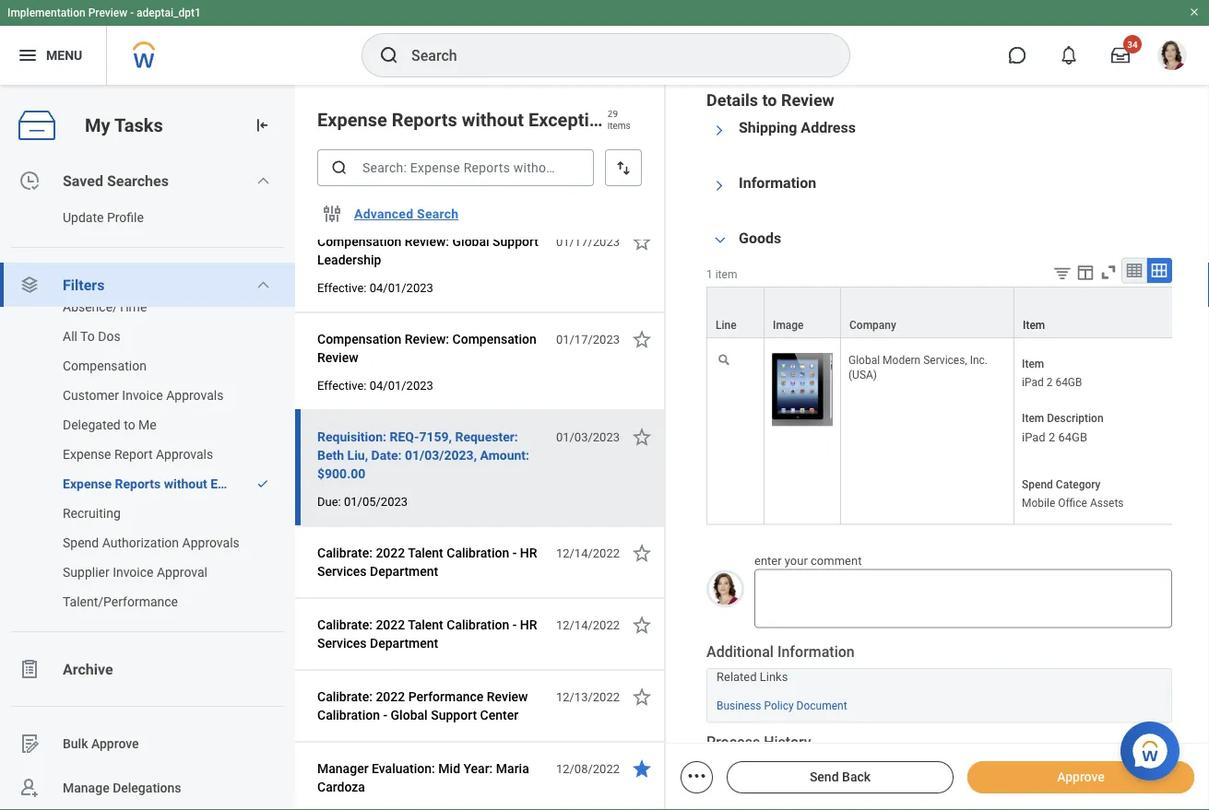 Task type: vqa. For each thing, say whether or not it's contained in the screenshot.


Task type: locate. For each thing, give the bounding box(es) containing it.
2 calibrate: from the top
[[317, 618, 373, 633]]

services for 1st calibrate: 2022 talent calibration - hr services department button
[[317, 564, 367, 579]]

company
[[849, 319, 896, 332]]

1 vertical spatial talent
[[408, 618, 443, 633]]

2 list from the top
[[0, 292, 295, 617]]

7159,
[[419, 429, 452, 445]]

1 vertical spatial star image
[[631, 542, 653, 564]]

update profile button
[[0, 203, 277, 232]]

delegated to me button
[[0, 410, 277, 440]]

services,
[[923, 354, 967, 367]]

review: down search
[[405, 234, 449, 249]]

1 vertical spatial exceptions
[[211, 476, 274, 492]]

1 vertical spatial global
[[849, 354, 880, 367]]

menu
[[46, 48, 82, 63]]

64gb down description
[[1058, 430, 1087, 443]]

calibrate: for calibrate: 2022 performance review calibration - global support center button
[[317, 689, 373, 705]]

2 vertical spatial 2022
[[376, 689, 405, 705]]

department down 01/05/2023
[[370, 564, 438, 579]]

calibrate: 2022 talent calibration - hr services department down 01/05/2023
[[317, 546, 537, 579]]

1 vertical spatial invoice
[[113, 565, 154, 580]]

0 vertical spatial chevron down image
[[713, 119, 726, 141]]

1 vertical spatial spend
[[63, 535, 99, 551]]

spend inside button
[[63, 535, 99, 551]]

1 calibrate: from the top
[[317, 546, 373, 561]]

2 services from the top
[[317, 636, 367, 651]]

review inside calibrate: 2022 performance review calibration - global support center
[[487, 689, 528, 705]]

expense down delegated
[[63, 447, 111, 462]]

compensation
[[317, 234, 401, 249], [317, 332, 401, 347], [452, 332, 537, 347], [63, 358, 147, 374]]

center
[[480, 708, 518, 723]]

2 vertical spatial global
[[391, 708, 428, 723]]

compensation review: global support leadership button
[[317, 231, 546, 271]]

calibration inside calibrate: 2022 performance review calibration - global support center
[[317, 708, 380, 723]]

2 star image from the top
[[631, 426, 653, 448]]

compensation review: compensation review
[[317, 332, 537, 365]]

calibrate:
[[317, 546, 373, 561], [317, 618, 373, 633], [317, 689, 373, 705]]

chevron down image for goods
[[709, 234, 731, 247]]

3 2022 from the top
[[376, 689, 405, 705]]

2 star image from the top
[[631, 542, 653, 564]]

1 vertical spatial 64gb
[[1058, 430, 1087, 443]]

without down expense report approvals 'button'
[[164, 476, 207, 492]]

1 vertical spatial chevron down image
[[709, 234, 731, 247]]

item
[[715, 268, 737, 281]]

calibrate: 2022 talent calibration - hr services department for 1st calibrate: 2022 talent calibration - hr services department button
[[317, 546, 537, 579]]

0 vertical spatial exceptions
[[528, 109, 619, 131]]

chevron down image up 1 item
[[709, 234, 731, 247]]

review up requisition:
[[317, 350, 358, 365]]

supplier
[[63, 565, 109, 580]]

chevron down image left information button
[[713, 175, 726, 197]]

2022 down 01/05/2023
[[376, 546, 405, 561]]

approve inside button
[[1057, 770, 1105, 785]]

expense reports without exceptions up search: expense reports without exceptions text field
[[317, 109, 619, 131]]

list containing saved searches
[[0, 159, 295, 811]]

1 services from the top
[[317, 564, 367, 579]]

29
[[608, 108, 618, 119]]

0 horizontal spatial spend
[[63, 535, 99, 551]]

0 vertical spatial reports
[[392, 109, 457, 131]]

2 04/01/2023 from the top
[[370, 379, 433, 392]]

0 vertical spatial talent
[[408, 546, 443, 561]]

0 vertical spatial calibrate: 2022 talent calibration - hr services department
[[317, 546, 537, 579]]

0 vertical spatial 01/17/2023
[[556, 235, 620, 249]]

expense
[[317, 109, 387, 131], [63, 447, 111, 462], [63, 476, 112, 492]]

12/14/2022 for first calibrate: 2022 talent calibration - hr services department button from the bottom
[[556, 618, 620, 632]]

calibration
[[447, 546, 509, 561], [447, 618, 509, 633], [317, 708, 380, 723]]

1 2022 from the top
[[376, 546, 405, 561]]

0 vertical spatial 64gb
[[1056, 376, 1082, 389]]

to for me
[[124, 417, 135, 433]]

2 2022 from the top
[[376, 618, 405, 633]]

clipboard image
[[18, 659, 41, 681]]

department up calibrate: 2022 performance review calibration - global support center at the left
[[370, 636, 438, 651]]

0 horizontal spatial without
[[164, 476, 207, 492]]

calibrate: 2022 talent calibration - hr services department
[[317, 546, 537, 579], [317, 618, 537, 651]]

mid
[[438, 761, 460, 777]]

expand table image
[[1150, 261, 1169, 280]]

0 horizontal spatial review
[[317, 350, 358, 365]]

2 horizontal spatial review
[[781, 90, 835, 110]]

1 vertical spatial 01/17/2023
[[556, 333, 620, 346]]

1 vertical spatial department
[[370, 636, 438, 651]]

calibrate: inside calibrate: 2022 performance review calibration - global support center
[[317, 689, 373, 705]]

0 vertical spatial expense reports without exceptions
[[317, 109, 619, 131]]

64gb
[[1056, 376, 1082, 389], [1058, 430, 1087, 443]]

0 vertical spatial review:
[[405, 234, 449, 249]]

invoice down spend authorization approvals button
[[113, 565, 154, 580]]

effective: up requisition:
[[317, 379, 367, 392]]

items
[[608, 120, 631, 131]]

information
[[739, 174, 817, 192], [777, 643, 855, 661]]

0 vertical spatial chevron down image
[[713, 175, 726, 197]]

1 horizontal spatial spend
[[1022, 478, 1053, 491]]

approvals up the approval
[[182, 535, 240, 551]]

expense for expense report approvals 'button'
[[63, 447, 111, 462]]

64gb inside item description ipad 2 64gb
[[1058, 430, 1087, 443]]

0 vertical spatial star image
[[631, 328, 653, 350]]

review:
[[405, 234, 449, 249], [405, 332, 449, 347]]

0 vertical spatial calibration
[[447, 546, 509, 561]]

spend up supplier
[[63, 535, 99, 551]]

01/17/2023
[[556, 235, 620, 249], [556, 333, 620, 346]]

2 vertical spatial calibration
[[317, 708, 380, 723]]

reports up search: expense reports without exceptions text field
[[392, 109, 457, 131]]

34 button
[[1100, 35, 1142, 76]]

star image for 12/14/2022
[[631, 542, 653, 564]]

1 horizontal spatial reports
[[392, 109, 457, 131]]

calibrate: 2022 talent calibration - hr services department up performance
[[317, 618, 537, 651]]

exceptions inside item list "element"
[[528, 109, 619, 131]]

approvals down compensation button
[[166, 388, 224, 403]]

report
[[114, 447, 153, 462]]

review for calibrate: 2022 performance review calibration - global support center
[[487, 689, 528, 705]]

support
[[493, 234, 539, 249], [431, 708, 477, 723]]

star image
[[631, 328, 653, 350], [631, 542, 653, 564]]

1 horizontal spatial exceptions
[[528, 109, 619, 131]]

item
[[1023, 319, 1045, 332], [1022, 357, 1044, 370], [1022, 412, 1044, 425]]

chevron down image inside filters dropdown button
[[256, 278, 271, 292]]

calibrate: 2022 talent calibration - hr services department button
[[317, 542, 546, 583], [317, 614, 546, 655]]

review inside compensation review: compensation review
[[317, 350, 358, 365]]

select to filter grid data image
[[1052, 263, 1073, 283]]

0 horizontal spatial expense reports without exceptions
[[63, 476, 274, 492]]

1 12/14/2022 from the top
[[556, 546, 620, 560]]

0 vertical spatial hr
[[520, 546, 537, 561]]

information up links
[[777, 643, 855, 661]]

review: for global
[[405, 234, 449, 249]]

approvals for customer invoice approvals
[[166, 388, 224, 403]]

effective: 04/01/2023 down leadership
[[317, 281, 433, 295]]

to left me
[[124, 417, 135, 433]]

1 ipad from the top
[[1022, 376, 1044, 389]]

calibrate: for 1st calibrate: 2022 talent calibration - hr services department button
[[317, 546, 373, 561]]

1 vertical spatial effective: 04/01/2023
[[317, 379, 433, 392]]

2 down description
[[1049, 430, 1055, 443]]

reports
[[392, 109, 457, 131], [115, 476, 161, 492]]

review: inside compensation review: global support leadership
[[405, 234, 449, 249]]

2022 inside calibrate: 2022 performance review calibration - global support center
[[376, 689, 405, 705]]

2 vertical spatial expense
[[63, 476, 112, 492]]

to up "shipping"
[[762, 90, 777, 110]]

0 horizontal spatial reports
[[115, 476, 161, 492]]

req-
[[390, 429, 419, 445]]

1 horizontal spatial to
[[762, 90, 777, 110]]

1 star image from the top
[[631, 328, 653, 350]]

global down search
[[452, 234, 489, 249]]

1 vertical spatial expense
[[63, 447, 111, 462]]

goods group
[[707, 229, 1209, 526]]

1 vertical spatial review:
[[405, 332, 449, 347]]

0 vertical spatial approve
[[91, 737, 139, 752]]

spend for spend authorization approvals
[[63, 535, 99, 551]]

review: inside compensation review: compensation review
[[405, 332, 449, 347]]

2 vertical spatial approvals
[[182, 535, 240, 551]]

1 talent from the top
[[408, 546, 443, 561]]

1 vertical spatial item
[[1022, 357, 1044, 370]]

2 review: from the top
[[405, 332, 449, 347]]

0 vertical spatial department
[[370, 564, 438, 579]]

1 horizontal spatial approve
[[1057, 770, 1105, 785]]

1 vertical spatial 2
[[1049, 430, 1055, 443]]

sort image
[[614, 159, 633, 177]]

0 vertical spatial effective: 04/01/2023
[[317, 281, 433, 295]]

to
[[80, 329, 95, 344]]

0 horizontal spatial support
[[431, 708, 477, 723]]

0 vertical spatial 2
[[1047, 376, 1053, 389]]

star image for compensation review: global support leadership
[[631, 231, 653, 253]]

2 calibrate: 2022 talent calibration - hr services department from the top
[[317, 618, 537, 651]]

approvals for expense report approvals
[[156, 447, 213, 462]]

ipad down ipad 2 64gb
[[1022, 430, 1046, 443]]

1 department from the top
[[370, 564, 438, 579]]

1 vertical spatial calibrate:
[[317, 618, 373, 633]]

3 calibrate: from the top
[[317, 689, 373, 705]]

effective: for compensation review: compensation review
[[317, 379, 367, 392]]

check image
[[256, 478, 269, 491]]

1 vertical spatial services
[[317, 636, 367, 651]]

1 vertical spatial review
[[317, 350, 358, 365]]

item inside item description ipad 2 64gb
[[1022, 412, 1044, 425]]

address
[[801, 119, 856, 136]]

0 vertical spatial 12/14/2022
[[556, 546, 620, 560]]

to inside button
[[124, 417, 135, 433]]

all to dos button
[[0, 322, 277, 351]]

my tasks
[[85, 114, 163, 136]]

performance
[[408, 689, 484, 705]]

global inside calibrate: 2022 performance review calibration - global support center
[[391, 708, 428, 723]]

list containing absence/time
[[0, 292, 295, 617]]

reports down expense report approvals 'button'
[[115, 476, 161, 492]]

update profile
[[63, 210, 144, 225]]

liu,
[[347, 448, 368, 463]]

effective: down leadership
[[317, 281, 367, 295]]

review up shipping address
[[781, 90, 835, 110]]

1 vertical spatial approvals
[[156, 447, 213, 462]]

without up search: expense reports without exceptions text field
[[462, 109, 524, 131]]

1 vertical spatial 12/14/2022
[[556, 618, 620, 632]]

approvals
[[166, 388, 224, 403], [156, 447, 213, 462], [182, 535, 240, 551]]

0 horizontal spatial global
[[391, 708, 428, 723]]

2 up description
[[1047, 376, 1053, 389]]

1 vertical spatial calibrate: 2022 talent calibration - hr services department
[[317, 618, 537, 651]]

click to view/edit grid preferences image
[[1075, 262, 1096, 283]]

0 vertical spatial spend
[[1022, 478, 1053, 491]]

date:
[[371, 448, 402, 463]]

0 horizontal spatial approve
[[91, 737, 139, 752]]

0 vertical spatial approvals
[[166, 388, 224, 403]]

2 department from the top
[[370, 636, 438, 651]]

1 horizontal spatial global
[[452, 234, 489, 249]]

04/01/2023 down compensation review: compensation review
[[370, 379, 433, 392]]

talent for first calibrate: 2022 talent calibration - hr services department button from the bottom
[[408, 618, 443, 633]]

delegations
[[113, 781, 181, 796]]

menu banner
[[0, 0, 1209, 85]]

5 star image from the top
[[631, 758, 653, 780]]

2 horizontal spatial global
[[849, 354, 880, 367]]

0 vertical spatial calibrate:
[[317, 546, 373, 561]]

2 talent from the top
[[408, 618, 443, 633]]

to for review
[[762, 90, 777, 110]]

chevron down image inside goods group
[[709, 234, 731, 247]]

expense inside button
[[63, 476, 112, 492]]

1 hr from the top
[[520, 546, 537, 561]]

company column header
[[841, 286, 1015, 339]]

bulk approve link
[[0, 722, 295, 766]]

additional information
[[707, 643, 855, 661]]

profile logan mcneil image
[[1158, 41, 1187, 74]]

effective: 04/01/2023
[[317, 281, 433, 295], [317, 379, 433, 392]]

calibrate: 2022 talent calibration - hr services department button down 01/05/2023
[[317, 542, 546, 583]]

04/01/2023 for global
[[370, 281, 433, 295]]

talent for 1st calibrate: 2022 talent calibration - hr services department button
[[408, 546, 443, 561]]

rename image
[[18, 733, 41, 755]]

exceptions inside button
[[211, 476, 274, 492]]

1 vertical spatial to
[[124, 417, 135, 433]]

approve inside the my tasks element
[[91, 737, 139, 752]]

1 vertical spatial effective:
[[317, 379, 367, 392]]

expense up 'recruiting'
[[63, 476, 112, 492]]

close environment banner image
[[1189, 6, 1200, 18]]

delegated to me
[[63, 417, 157, 433]]

1 star image from the top
[[631, 231, 653, 253]]

1 vertical spatial information
[[777, 643, 855, 661]]

calibrate: 2022 talent calibration - hr services department button up performance
[[317, 614, 546, 655]]

0 vertical spatial item
[[1023, 319, 1045, 332]]

1 vertical spatial 2022
[[376, 618, 405, 633]]

0 horizontal spatial exceptions
[[211, 476, 274, 492]]

1 vertical spatial approve
[[1057, 770, 1105, 785]]

profile
[[107, 210, 144, 225]]

2 vertical spatial item
[[1022, 412, 1044, 425]]

0 vertical spatial review
[[781, 90, 835, 110]]

talent
[[408, 546, 443, 561], [408, 618, 443, 633]]

2 hr from the top
[[520, 618, 537, 633]]

line button
[[707, 287, 764, 337]]

evaluation:
[[372, 761, 435, 777]]

1 review: from the top
[[405, 234, 449, 249]]

0 vertical spatial global
[[452, 234, 489, 249]]

approvals inside 'button'
[[156, 447, 213, 462]]

reports inside item list "element"
[[392, 109, 457, 131]]

image column header
[[765, 286, 841, 339]]

approvals down me
[[156, 447, 213, 462]]

row containing line
[[707, 286, 1209, 339]]

global modern services, inc. (usa)
[[849, 354, 988, 381]]

filters
[[63, 276, 105, 294]]

invoice down compensation button
[[122, 388, 163, 403]]

0 vertical spatial 04/01/2023
[[370, 281, 433, 295]]

0 vertical spatial effective:
[[317, 281, 367, 295]]

1 list from the top
[[0, 159, 295, 811]]

2 effective: 04/01/2023 from the top
[[317, 379, 433, 392]]

details
[[707, 90, 758, 110]]

1
[[707, 268, 713, 281]]

spend authorization approvals button
[[0, 528, 277, 558]]

chevron down image
[[713, 175, 726, 197], [709, 234, 731, 247]]

reports inside button
[[115, 476, 161, 492]]

chevron down image for information
[[713, 175, 726, 197]]

64gb up description
[[1056, 376, 1082, 389]]

supplier invoice approval button
[[0, 558, 277, 588]]

0 vertical spatial 2022
[[376, 546, 405, 561]]

saved
[[63, 172, 103, 190]]

1 calibrate: 2022 talent calibration - hr services department from the top
[[317, 546, 537, 579]]

effective: 04/01/2023 up requisition:
[[317, 379, 433, 392]]

expense reports without exceptions inside button
[[63, 476, 274, 492]]

1 vertical spatial calibration
[[447, 618, 509, 633]]

expense inside 'button'
[[63, 447, 111, 462]]

1 vertical spatial 04/01/2023
[[370, 379, 433, 392]]

history
[[764, 734, 811, 751]]

spend for spend category mobile office assets
[[1022, 478, 1053, 491]]

toolbar
[[1039, 258, 1172, 286]]

expense reports without exceptions down expense report approvals 'button'
[[63, 476, 274, 492]]

star image for requisition: req-7159, requester: beth liu, date: 01/03/2023, amount: $900.00
[[631, 426, 653, 448]]

global down performance
[[391, 708, 428, 723]]

1 01/17/2023 from the top
[[556, 235, 620, 249]]

customer invoice approvals button
[[0, 381, 277, 410]]

2 01/17/2023 from the top
[[556, 333, 620, 346]]

1 effective: 04/01/2023 from the top
[[317, 281, 433, 295]]

1 vertical spatial reports
[[115, 476, 161, 492]]

compensation inside compensation review: global support leadership
[[317, 234, 401, 249]]

review up center
[[487, 689, 528, 705]]

Search: Expense Reports without Exceptions text field
[[317, 149, 594, 186]]

calibrate: 2022 talent calibration - hr services department for first calibrate: 2022 talent calibration - hr services department button from the bottom
[[317, 618, 537, 651]]

ipad
[[1022, 376, 1044, 389], [1022, 430, 1046, 443]]

spend up mobile
[[1022, 478, 1053, 491]]

1 horizontal spatial without
[[462, 109, 524, 131]]

comment
[[811, 554, 862, 568]]

additional
[[707, 643, 774, 661]]

list
[[0, 159, 295, 811], [0, 292, 295, 617]]

enter your comment text field
[[754, 570, 1172, 629]]

0 vertical spatial services
[[317, 564, 367, 579]]

year:
[[463, 761, 493, 777]]

1 vertical spatial support
[[431, 708, 477, 723]]

table image
[[1125, 261, 1144, 280]]

information down "shipping"
[[739, 174, 817, 192]]

cardoza
[[317, 780, 365, 795]]

spend inside spend category mobile office assets
[[1022, 478, 1053, 491]]

0 horizontal spatial to
[[124, 417, 135, 433]]

effective:
[[317, 281, 367, 295], [317, 379, 367, 392]]

ipad up item description ipad 2 64gb
[[1022, 376, 1044, 389]]

0 vertical spatial without
[[462, 109, 524, 131]]

2 12/14/2022 from the top
[[556, 618, 620, 632]]

shipping address
[[739, 119, 856, 136]]

$900.00
[[317, 466, 365, 481]]

saved searches
[[63, 172, 169, 190]]

manager evaluation: mid year: maria cardoza
[[317, 761, 529, 795]]

global up (usa)
[[849, 354, 880, 367]]

review: down compensation review: global support leadership button
[[405, 332, 449, 347]]

0 vertical spatial expense
[[317, 109, 387, 131]]

0 vertical spatial calibrate: 2022 talent calibration - hr services department button
[[317, 542, 546, 583]]

star image
[[631, 231, 653, 253], [631, 426, 653, 448], [631, 614, 653, 636], [631, 686, 653, 708], [631, 758, 653, 780]]

without inside item list "element"
[[462, 109, 524, 131]]

Search Workday  search field
[[411, 35, 812, 76]]

approval
[[157, 565, 207, 580]]

1 vertical spatial chevron down image
[[256, 173, 271, 188]]

2 vertical spatial review
[[487, 689, 528, 705]]

1 vertical spatial expense reports without exceptions
[[63, 476, 274, 492]]

review
[[781, 90, 835, 110], [317, 350, 358, 365], [487, 689, 528, 705]]

1 vertical spatial calibrate: 2022 talent calibration - hr services department button
[[317, 614, 546, 655]]

2 ipad from the top
[[1022, 430, 1046, 443]]

2 effective: from the top
[[317, 379, 367, 392]]

2 vertical spatial chevron down image
[[256, 278, 271, 292]]

category
[[1056, 478, 1101, 491]]

chevron down image
[[713, 119, 726, 141], [256, 173, 271, 188], [256, 278, 271, 292]]

2 vertical spatial calibrate:
[[317, 689, 373, 705]]

2022 left performance
[[376, 689, 405, 705]]

04/01/2023 down compensation review: global support leadership
[[370, 281, 433, 295]]

1 04/01/2023 from the top
[[370, 281, 433, 295]]

04/01/2023 for compensation
[[370, 379, 433, 392]]

0 vertical spatial to
[[762, 90, 777, 110]]

1 effective: from the top
[[317, 281, 367, 295]]

1 horizontal spatial support
[[493, 234, 539, 249]]

1 vertical spatial hr
[[520, 618, 537, 633]]

compensation for compensation review: compensation review
[[317, 332, 401, 347]]

row
[[707, 286, 1209, 339]]

dos
[[98, 329, 120, 344]]

1 vertical spatial without
[[164, 476, 207, 492]]

compensation inside button
[[63, 358, 147, 374]]

expense up search icon
[[317, 109, 387, 131]]

approvals inside button
[[166, 388, 224, 403]]

amount:
[[480, 448, 529, 463]]

0 vertical spatial support
[[493, 234, 539, 249]]

1 horizontal spatial expense reports without exceptions
[[317, 109, 619, 131]]

mobile office assets element
[[1022, 493, 1124, 510]]

global inside compensation review: global support leadership
[[452, 234, 489, 249]]

approvals inside button
[[182, 535, 240, 551]]

2022 up calibrate: 2022 performance review calibration - global support center at the left
[[376, 618, 405, 633]]

0 vertical spatial invoice
[[122, 388, 163, 403]]

talent/performance
[[63, 594, 178, 610]]

absence/time button
[[0, 292, 277, 322]]



Task type: describe. For each thing, give the bounding box(es) containing it.
absence/time
[[63, 299, 147, 315]]

saved searches button
[[0, 159, 295, 203]]

recruiting
[[63, 506, 121, 521]]

employee's photo (logan mcneil) image
[[707, 570, 744, 608]]

- inside calibrate: 2022 performance review calibration - global support center
[[383, 708, 387, 723]]

expense report approvals
[[63, 447, 213, 462]]

approvals for spend authorization approvals
[[182, 535, 240, 551]]

hr for first calibrate: 2022 talent calibration - hr services department button from the bottom
[[520, 618, 537, 633]]

compensation for compensation review: global support leadership
[[317, 234, 401, 249]]

notifications large image
[[1060, 46, 1078, 65]]

0 vertical spatial information
[[739, 174, 817, 192]]

support inside calibrate: 2022 performance review calibration - global support center
[[431, 708, 477, 723]]

due:
[[317, 495, 341, 509]]

01/03/2023,
[[405, 448, 477, 463]]

information inside region
[[777, 643, 855, 661]]

support inside compensation review: global support leadership
[[493, 234, 539, 249]]

01/03/2023
[[556, 430, 620, 444]]

hr for 1st calibrate: 2022 talent calibration - hr services department button
[[520, 546, 537, 561]]

12/13/2022
[[556, 690, 620, 704]]

2022 for calibrate: 2022 performance review calibration - global support center button
[[376, 689, 405, 705]]

without inside expense reports without exceptions button
[[164, 476, 207, 492]]

2 inside 'element'
[[1047, 376, 1053, 389]]

talent/performance button
[[0, 588, 277, 617]]

back
[[842, 770, 871, 785]]

64gb inside 'element'
[[1056, 376, 1082, 389]]

customer
[[63, 388, 119, 403]]

additional information region
[[707, 642, 1172, 724]]

beth
[[317, 448, 344, 463]]

filters button
[[0, 263, 295, 307]]

invoice for supplier
[[113, 565, 154, 580]]

image
[[773, 319, 804, 332]]

calibrate: 2022 performance review calibration - global support center
[[317, 689, 528, 723]]

services for first calibrate: 2022 talent calibration - hr services department button from the bottom
[[317, 636, 367, 651]]

manager
[[317, 761, 369, 777]]

send back button
[[727, 762, 954, 794]]

supplier invoice approval
[[63, 565, 207, 580]]

search image
[[330, 159, 349, 177]]

expense report approvals button
[[0, 440, 277, 469]]

clock check image
[[18, 170, 41, 192]]

preview
[[88, 6, 127, 19]]

ipad 2 64gb
[[1022, 376, 1082, 389]]

process history
[[707, 734, 811, 751]]

modern
[[883, 354, 921, 367]]

tasks
[[114, 114, 163, 136]]

- inside "menu" banner
[[130, 6, 134, 19]]

shipping address button
[[739, 119, 856, 136]]

policy
[[764, 700, 794, 712]]

effective: for compensation review: global support leadership
[[317, 281, 367, 295]]

chevron down image for saved searches
[[256, 173, 271, 188]]

user plus image
[[18, 778, 41, 800]]

ipad 2 64gb row
[[707, 338, 1209, 525]]

transformation import image
[[253, 116, 271, 135]]

delegated
[[63, 417, 121, 433]]

toolbar inside goods group
[[1039, 258, 1172, 286]]

2022 for 1st calibrate: 2022 talent calibration - hr services department button
[[376, 546, 405, 561]]

chevron down image for filters
[[256, 278, 271, 292]]

implementation
[[7, 6, 85, 19]]

12/08/2022
[[556, 762, 620, 776]]

1 calibrate: 2022 talent calibration - hr services department button from the top
[[317, 542, 546, 583]]

enter your comment
[[754, 554, 862, 568]]

2022 for first calibrate: 2022 talent calibration - hr services department button from the bottom
[[376, 618, 405, 633]]

global modern services, inc. (usa) element
[[849, 350, 988, 381]]

star image for manager evaluation: mid year: maria cardoza
[[631, 758, 653, 780]]

global inside 'global modern services, inc. (usa)'
[[849, 354, 880, 367]]

inbox large image
[[1111, 46, 1130, 65]]

search image
[[378, 44, 400, 66]]

requisition: req-7159, requester: beth liu, date: 01/03/2023, amount: $900.00 button
[[317, 426, 546, 485]]

configure image
[[321, 203, 343, 225]]

compensation button
[[0, 351, 277, 381]]

perspective image
[[18, 274, 41, 296]]

your
[[785, 554, 808, 568]]

manager evaluation: mid year: maria cardoza button
[[317, 758, 546, 799]]

requisition: req-7159, requester: beth liu, date: 01/03/2023, amount: $900.00
[[317, 429, 529, 481]]

business policy document
[[717, 700, 847, 712]]

implementation preview -   adeptai_dpt1
[[7, 6, 201, 19]]

1 item
[[707, 268, 737, 281]]

review: for compensation
[[405, 332, 449, 347]]

company button
[[841, 287, 1014, 337]]

advanced
[[354, 206, 413, 222]]

all
[[63, 329, 77, 344]]

expense reports without exceptions inside item list "element"
[[317, 109, 619, 131]]

12/14/2022 for 1st calibrate: 2022 talent calibration - hr services department button
[[556, 546, 620, 560]]

item inside item popup button
[[1023, 319, 1045, 332]]

my
[[85, 114, 110, 136]]

compensation review: compensation review button
[[317, 328, 546, 369]]

01/17/2023 for compensation review: global support leadership
[[556, 235, 620, 249]]

effective: 04/01/2023 for compensation review: compensation review
[[317, 379, 433, 392]]

34
[[1127, 39, 1138, 50]]

process
[[707, 734, 760, 751]]

star image for effective: 04/01/2023
[[631, 328, 653, 350]]

01/05/2023
[[344, 495, 408, 509]]

spend authorization approvals
[[63, 535, 240, 551]]

enter
[[754, 554, 782, 568]]

manage delegations
[[63, 781, 181, 796]]

related actions image
[[686, 766, 708, 788]]

search
[[417, 206, 459, 222]]

line column header
[[707, 286, 765, 339]]

item description ipad 2 64gb
[[1022, 412, 1104, 443]]

3 star image from the top
[[631, 614, 653, 636]]

archive button
[[0, 647, 295, 692]]

compensation for compensation
[[63, 358, 147, 374]]

bulk approve
[[63, 737, 139, 752]]

2 calibrate: 2022 talent calibration - hr services department button from the top
[[317, 614, 546, 655]]

all to dos
[[63, 329, 120, 344]]

my tasks element
[[0, 85, 295, 811]]

4 star image from the top
[[631, 686, 653, 708]]

update
[[63, 210, 104, 225]]

fullscreen image
[[1099, 262, 1119, 283]]

menu button
[[0, 26, 106, 85]]

document
[[797, 700, 847, 712]]

office
[[1058, 497, 1087, 510]]

leadership
[[317, 252, 381, 267]]

invoice for customer
[[122, 388, 163, 403]]

(usa)
[[849, 368, 877, 381]]

review for compensation review: compensation review
[[317, 350, 358, 365]]

item list element
[[295, 85, 666, 811]]

requester:
[[455, 429, 518, 445]]

archive
[[63, 661, 113, 678]]

description
[[1047, 412, 1104, 425]]

mobile
[[1022, 497, 1055, 510]]

image button
[[765, 287, 840, 337]]

business
[[717, 700, 761, 712]]

send
[[810, 770, 839, 785]]

goods button
[[739, 230, 781, 247]]

ipad inside item description ipad 2 64gb
[[1022, 430, 1046, 443]]

calibrate: for first calibrate: 2022 talent calibration - hr services department button from the bottom
[[317, 618, 373, 633]]

expense inside item list "element"
[[317, 109, 387, 131]]

effective: 04/01/2023 for compensation review: global support leadership
[[317, 281, 433, 295]]

ipad 2 64gb element
[[1022, 372, 1082, 389]]

spend category mobile office assets
[[1022, 478, 1124, 510]]

customer invoice approvals
[[63, 388, 224, 403]]

expense for expense reports without exceptions button
[[63, 476, 112, 492]]

expense reports without exceptions button
[[0, 469, 274, 499]]

recruiting button
[[0, 499, 277, 528]]

me
[[138, 417, 157, 433]]

related links
[[717, 671, 788, 684]]

01/17/2023 for compensation review: compensation review
[[556, 333, 620, 346]]

2 inside item description ipad 2 64gb
[[1049, 430, 1055, 443]]

requisition:
[[317, 429, 386, 445]]

bulk
[[63, 737, 88, 752]]

ipad inside 'element'
[[1022, 376, 1044, 389]]

maria
[[496, 761, 529, 777]]

justify image
[[17, 44, 39, 66]]



